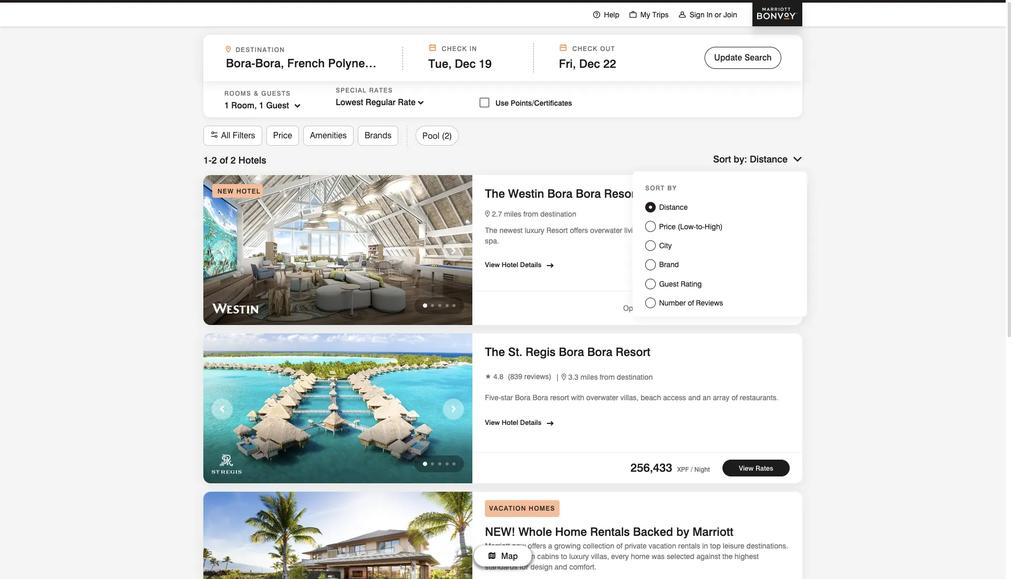 Task type: describe. For each thing, give the bounding box(es) containing it.
and inside new! whole home rentals backed by marriott marriott now offers a growing collection of private vacation rentals in top leisure destinations. from mountain cabins to luxury villas, every home was selected against the highest standards for design and comfort.
[[555, 563, 568, 571]]

pool                 (2)
[[423, 131, 452, 141]]

thin image for my trips
[[629, 10, 638, 19]]

luxury inside the newest luxury resort offers overwater living, new concept bar and restaurant and a full spa.
[[525, 226, 545, 234]]

resort
[[551, 393, 570, 402]]

destination for 2.7 miles from destination
[[541, 210, 577, 218]]

view rates
[[740, 464, 774, 472]]

view for the st. regis bora bora resort
[[485, 418, 500, 426]]

update
[[715, 53, 743, 63]]

2 2 from the left
[[231, 155, 236, 166]]

dropdown down image
[[416, 97, 426, 108]]

a inside new! whole home rentals backed by marriott marriott now offers a growing collection of private vacation rentals in top leisure destinations. from mountain cabins to luxury villas, every home was selected against the highest standards for design and comfort.
[[549, 542, 553, 550]]

leisure
[[723, 542, 745, 550]]

2 vertical spatial resort
[[616, 345, 651, 359]]

was
[[652, 552, 665, 561]]

offers inside the newest luxury resort offers overwater living, new concept bar and restaurant and a full spa.
[[570, 226, 589, 234]]

reviews
[[525, 373, 549, 381]]

update search button
[[705, 47, 782, 69]]

home
[[556, 525, 587, 539]]

star
[[501, 393, 513, 402]]

0 vertical spatial &
[[254, 89, 259, 97]]

new
[[646, 226, 660, 234]]

839
[[511, 373, 523, 381]]

westin
[[509, 186, 545, 200]]

distance menu
[[646, 202, 795, 213]]

newest
[[500, 226, 523, 234]]

rentals
[[679, 542, 701, 550]]

westin hotels & resorts brand icon image
[[212, 301, 259, 316]]

five-star bora bora resort with overwater villas, beach access and an array of restaurants.
[[485, 393, 779, 402]]

view hotel details for westin
[[485, 260, 542, 268]]

from for 2.7
[[524, 210, 539, 218]]

special rates
[[336, 86, 393, 94]]

hotel for westin
[[502, 260, 519, 268]]

0 vertical spatial resort
[[605, 186, 639, 200]]

home
[[631, 552, 650, 561]]

price button
[[267, 126, 299, 146]]

view hotel details button for westin
[[485, 256, 545, 270]]

xpf / night button
[[676, 465, 711, 473]]

s image
[[210, 130, 219, 141]]

amenities button
[[303, 126, 354, 146]]

destination for 3.3 miles from destination
[[617, 373, 653, 381]]

luxury inside new! whole home rentals backed by marriott marriott now offers a growing collection of private vacation rentals in top leisure destinations. from mountain cabins to luxury villas, every home was selected against the highest standards for design and comfort.
[[570, 552, 590, 561]]

xs image for 3.3
[[562, 374, 567, 380]]

by for sort by
[[668, 184, 678, 192]]

(2)
[[442, 131, 452, 141]]

may
[[674, 304, 688, 312]]

city
[[660, 241, 672, 250]]

256,433 button
[[631, 460, 673, 474]]

1 vertical spatial overwater
[[587, 393, 619, 402]]

check
[[442, 45, 468, 53]]

reviews
[[697, 299, 724, 307]]

st.
[[509, 345, 523, 359]]

selected
[[667, 552, 695, 561]]

of inside new! whole home rentals backed by marriott marriott now offers a growing collection of private vacation rentals in top leisure destinations. from mountain cabins to luxury villas, every home was selected against the highest standards for design and comfort.
[[617, 542, 623, 550]]

xs image for 2.7
[[485, 210, 490, 217]]

soon
[[654, 304, 672, 312]]

five-
[[485, 393, 501, 402]]

sign
[[690, 10, 705, 19]]

the for the westin bora bora resort & spa
[[485, 186, 505, 200]]

the for the st. regis bora bora resort
[[485, 345, 505, 359]]

)
[[549, 373, 552, 381]]

vacation
[[649, 542, 677, 550]]

an
[[703, 393, 712, 402]]

2.7
[[492, 210, 502, 218]]

to
[[561, 552, 568, 561]]

sort by
[[646, 184, 678, 192]]

sign in or join button
[[674, 0, 743, 27]]

sort for sort by
[[646, 184, 666, 192]]

previous image for 'two bedrooms overwater royal suite villa mt otemanu view' image
[[216, 402, 229, 417]]

amenities
[[310, 130, 347, 140]]

price (low-to-high) menu
[[646, 221, 795, 232]]

spa
[[654, 186, 675, 200]]

destinations.
[[747, 542, 789, 550]]

by for sort by :
[[734, 154, 745, 165]]

256,433
[[631, 460, 673, 474]]

by inside new! whole home rentals backed by marriott marriott now offers a growing collection of private vacation rentals in top leisure destinations. from mountain cabins to luxury villas, every home was selected against the highest standards for design and comfort.
[[677, 525, 690, 539]]

view rates link
[[723, 460, 790, 476]]

hotel
[[237, 187, 261, 195]]

the st. regis bora bora resort button
[[485, 343, 654, 361]]

every
[[612, 552, 629, 561]]

of right array
[[732, 393, 738, 402]]

map
[[502, 551, 518, 561]]

3.3 miles from destination
[[569, 373, 653, 381]]

brand menu
[[646, 259, 795, 270]]

details for st.
[[521, 418, 542, 426]]

a inside the newest luxury resort offers overwater living, new concept bar and restaurant and a full spa.
[[770, 226, 774, 234]]

sign in or join
[[690, 10, 738, 19]]

of inside menu
[[688, 299, 695, 307]]

and left an
[[689, 393, 701, 402]]

2.7 miles from destination
[[492, 210, 577, 218]]

guest
[[660, 280, 679, 288]]

spa.
[[485, 236, 499, 245]]

full
[[776, 226, 786, 234]]

price for price
[[273, 130, 292, 140]]

my trips button
[[625, 0, 674, 27]]

overwater inside the newest luxury resort offers overwater living, new concept bar and restaurant and a full spa.
[[591, 226, 623, 234]]

opening
[[624, 304, 652, 312]]

destination
[[236, 46, 285, 54]]

the
[[723, 552, 733, 561]]

3.3
[[569, 373, 579, 381]]

brands
[[365, 130, 392, 140]]

all filters
[[221, 130, 256, 140]]

:
[[745, 154, 748, 165]]

1 - 2 of 2 hotels
[[204, 155, 267, 166]]

check in tue, dec 19
[[429, 45, 492, 70]]

/
[[691, 465, 693, 473]]

distance inside button
[[750, 154, 788, 165]]

(low-
[[678, 222, 697, 231]]

view hotel details button for st.
[[485, 414, 545, 427]]

and right "bar"
[[704, 226, 716, 234]]

view for the westin bora bora resort & spa
[[485, 260, 500, 268]]

none search field containing tue, dec 19
[[204, 35, 803, 117]]

sort by :
[[714, 154, 748, 165]]

rates
[[756, 464, 774, 472]]

offers inside new! whole home rentals backed by marriott marriott now offers a growing collection of private vacation rentals in top leisure destinations. from mountain cabins to luxury villas, every home was selected against the highest standards for design and comfort.
[[528, 542, 547, 550]]

to-
[[697, 222, 705, 231]]

st. regis brand icon image
[[212, 455, 242, 474]]

the st. regis bora bora resort
[[485, 345, 651, 359]]

collection
[[583, 542, 615, 550]]

view rates button
[[723, 460, 790, 476]]

help
[[605, 10, 620, 19]]

comfort.
[[570, 563, 597, 571]]

the newest luxury resort offers overwater living, new concept bar and restaurant and a full spa.
[[485, 226, 786, 245]]

|
[[556, 373, 560, 381]]

256,433 xpf / night
[[631, 460, 711, 474]]

arrow down image
[[794, 154, 803, 165]]

0 vertical spatial villas,
[[621, 393, 639, 402]]

backed
[[634, 525, 674, 539]]

join
[[724, 10, 738, 19]]

resort inside the newest luxury resort offers overwater living, new concept bar and restaurant and a full spa.
[[547, 226, 568, 234]]

filters
[[233, 130, 256, 140]]



Task type: locate. For each thing, give the bounding box(es) containing it.
marriott up top at the right of the page
[[693, 525, 734, 539]]

0 horizontal spatial marriott
[[485, 542, 510, 550]]

new
[[218, 187, 234, 195]]

luxury
[[525, 226, 545, 234], [570, 552, 590, 561]]

2 details from the top
[[521, 418, 542, 426]]

3 thin image from the left
[[679, 10, 687, 19]]

thin image left help
[[593, 10, 601, 19]]

by up rentals
[[677, 525, 690, 539]]

rates
[[370, 86, 393, 94]]

0 vertical spatial luxury
[[525, 226, 545, 234]]

0 vertical spatial miles
[[504, 210, 522, 218]]

2 vertical spatial the
[[485, 345, 505, 359]]

from up five-star bora bora resort with overwater villas, beach access and an array of restaurants.
[[600, 373, 615, 381]]

1 horizontal spatial &
[[643, 186, 651, 200]]

guests
[[262, 89, 291, 97]]

distance right :
[[750, 154, 788, 165]]

lounge with pool table, games and media. image
[[204, 175, 473, 327]]

now
[[512, 542, 526, 550]]

destination down the westin bora bora resort & spa
[[541, 210, 577, 218]]

vacation
[[490, 504, 527, 512]]

next image for lounge with pool table, games and media. image
[[448, 244, 460, 259]]

marriott up "from"
[[485, 542, 510, 550]]

0 vertical spatial by
[[734, 154, 745, 165]]

overwater down the 3.3 miles from destination on the right bottom of page
[[587, 393, 619, 402]]

sort
[[714, 154, 732, 165], [646, 184, 666, 192]]

the inside the newest luxury resort offers overwater living, new concept bar and restaurant and a full spa.
[[485, 226, 498, 234]]

previous image for lounge with pool table, games and media. image
[[216, 244, 229, 259]]

resort
[[605, 186, 639, 200], [547, 226, 568, 234], [616, 345, 651, 359]]

2 view hotel details button from the top
[[485, 414, 545, 427]]

a 4-bedroom home with 4 master suites and heating swimming pool and hot tub. image
[[204, 492, 473, 579]]

resort up the living,
[[605, 186, 639, 200]]

thin image for help
[[593, 10, 601, 19]]

and left full
[[756, 226, 768, 234]]

2 horizontal spatial thin image
[[679, 10, 687, 19]]

homes
[[529, 504, 556, 512]]

special
[[336, 86, 367, 94]]

2 next image from the top
[[448, 402, 460, 417]]

0 horizontal spatial offers
[[528, 542, 547, 550]]

0 vertical spatial view
[[485, 260, 500, 268]]

0 vertical spatial hotel
[[502, 260, 519, 268]]

price inside "menu"
[[660, 222, 676, 231]]

destination
[[541, 210, 577, 218], [617, 373, 653, 381]]

of right -
[[220, 155, 228, 166]]

concept
[[662, 226, 688, 234]]

high)
[[705, 222, 723, 231]]

1 horizontal spatial luxury
[[570, 552, 590, 561]]

2 right "1"
[[212, 155, 217, 166]]

map image
[[488, 550, 497, 558]]

price for price (low-to-high)
[[660, 222, 676, 231]]

by left distance button
[[734, 154, 745, 165]]

pool
[[423, 131, 440, 141]]

1 vertical spatial view
[[485, 418, 500, 426]]

xpf
[[678, 465, 690, 473]]

1 thin image from the left
[[593, 10, 601, 19]]

price inside button
[[273, 130, 292, 140]]

2 vertical spatial view
[[740, 464, 754, 472]]

0 vertical spatial overwater
[[591, 226, 623, 234]]

miles for 3.3
[[581, 373, 598, 381]]

for
[[520, 563, 529, 571]]

thin image inside my trips button
[[629, 10, 638, 19]]

map button
[[474, 545, 532, 566]]

next image left spa.
[[448, 244, 460, 259]]

search
[[745, 53, 772, 63]]

growing
[[555, 542, 581, 550]]

1 vertical spatial price
[[660, 222, 676, 231]]

1 vertical spatial luxury
[[570, 552, 590, 561]]

xs image left 2.7
[[485, 210, 490, 217]]

from down westin
[[524, 210, 539, 218]]

0 vertical spatial offers
[[570, 226, 589, 234]]

1 view hotel details button from the top
[[485, 256, 545, 270]]

2 thin image from the left
[[629, 10, 638, 19]]

4.8 ( 839 reviews )
[[494, 373, 552, 381]]

new!
[[485, 525, 516, 539]]

1 vertical spatial miles
[[581, 373, 598, 381]]

and down to at bottom
[[555, 563, 568, 571]]

1 vertical spatial xs image
[[562, 374, 567, 380]]

1 vertical spatial a
[[549, 542, 553, 550]]

help link
[[588, 0, 625, 27]]

trips
[[653, 10, 669, 19]]

0 horizontal spatial a
[[549, 542, 553, 550]]

city menu
[[646, 240, 795, 251]]

of up every
[[617, 542, 623, 550]]

from for 3.3
[[600, 373, 615, 381]]

0 horizontal spatial price
[[273, 130, 292, 140]]

thin image inside help 'link'
[[593, 10, 601, 19]]

1 vertical spatial villas,
[[592, 552, 610, 561]]

resort up the 3.3 miles from destination on the right bottom of page
[[616, 345, 651, 359]]

rentals
[[591, 525, 630, 539]]

distance inside menu
[[660, 203, 688, 212]]

next image for 'two bedrooms overwater royal suite villa mt otemanu view' image
[[448, 402, 460, 417]]

0 vertical spatial details
[[521, 260, 542, 268]]

cabins
[[538, 552, 559, 561]]

1 horizontal spatial thin image
[[629, 10, 638, 19]]

1 horizontal spatial destination
[[617, 373, 653, 381]]

xs image right |
[[562, 374, 567, 380]]

1 horizontal spatial offers
[[570, 226, 589, 234]]

view hotel details button down spa.
[[485, 256, 545, 270]]

view hotel details down star
[[485, 418, 542, 426]]

&
[[254, 89, 259, 97], [643, 186, 651, 200]]

the
[[485, 186, 505, 200], [485, 226, 498, 234], [485, 345, 505, 359]]

0 vertical spatial sort
[[714, 154, 732, 165]]

0 vertical spatial xs image
[[485, 210, 490, 217]]

thin image left sign
[[679, 10, 687, 19]]

0 vertical spatial marriott
[[693, 525, 734, 539]]

the left st.
[[485, 345, 505, 359]]

vacation homes
[[490, 504, 556, 512]]

the up 2.7
[[485, 186, 505, 200]]

standards
[[485, 563, 518, 571]]

bar
[[690, 226, 702, 234]]

1 vertical spatial offers
[[528, 542, 547, 550]]

0 horizontal spatial distance
[[660, 203, 688, 212]]

private
[[625, 542, 647, 550]]

price
[[273, 130, 292, 140], [660, 222, 676, 231]]

all
[[221, 130, 231, 140]]

offers down the westin bora bora resort & spa button
[[570, 226, 589, 234]]

2 hotel from the top
[[502, 418, 519, 426]]

1 view hotel details from the top
[[485, 260, 542, 268]]

0 horizontal spatial destination
[[541, 210, 577, 218]]

view hotel details down spa.
[[485, 260, 542, 268]]

1 vertical spatial previous image
[[216, 402, 229, 417]]

brand
[[660, 260, 680, 269]]

luxury up comfort.
[[570, 552, 590, 561]]

miles right 2.7
[[504, 210, 522, 218]]

resort down 2.7 miles from destination
[[547, 226, 568, 234]]

top
[[711, 542, 721, 550]]

2 view hotel details from the top
[[485, 418, 542, 426]]

villas, left beach
[[621, 393, 639, 402]]

number of reviews menu
[[646, 298, 795, 308]]

1
[[204, 155, 209, 166]]

marriott
[[693, 525, 734, 539], [485, 542, 510, 550]]

1 vertical spatial destination
[[617, 373, 653, 381]]

0 vertical spatial from
[[524, 210, 539, 218]]

hotel down star
[[502, 418, 519, 426]]

1 vertical spatial next image
[[448, 402, 460, 417]]

1 vertical spatial view hotel details button
[[485, 414, 545, 427]]

view down five-
[[485, 418, 500, 426]]

price right filters
[[273, 130, 292, 140]]

2 previous image from the top
[[216, 402, 229, 417]]

1 vertical spatial from
[[600, 373, 615, 381]]

1 horizontal spatial villas,
[[621, 393, 639, 402]]

villas,
[[621, 393, 639, 402], [592, 552, 610, 561]]

1 the from the top
[[485, 186, 505, 200]]

dec
[[455, 57, 476, 70]]

the westin bora bora resort & spa
[[485, 186, 675, 200]]

1 horizontal spatial marriott
[[693, 525, 734, 539]]

2 left hotels
[[231, 155, 236, 166]]

against
[[697, 552, 721, 561]]

0 vertical spatial previous image
[[216, 244, 229, 259]]

1 horizontal spatial 2
[[231, 155, 236, 166]]

0 horizontal spatial xs image
[[485, 210, 490, 217]]

0 vertical spatial view hotel details
[[485, 260, 542, 268]]

night
[[695, 465, 711, 473]]

a up cabins
[[549, 542, 553, 550]]

0 vertical spatial next image
[[448, 244, 460, 259]]

update search
[[715, 53, 772, 63]]

bora
[[548, 186, 573, 200], [576, 186, 601, 200], [559, 345, 585, 359], [588, 345, 613, 359], [515, 393, 531, 402], [533, 393, 549, 402]]

the up spa.
[[485, 226, 498, 234]]

tue,
[[429, 57, 452, 70]]

sort up new
[[646, 184, 666, 192]]

2
[[212, 155, 217, 166], [231, 155, 236, 166]]

xs image
[[485, 210, 490, 217], [562, 374, 567, 380]]

thin image inside sign in or join button
[[679, 10, 687, 19]]

a left full
[[770, 226, 774, 234]]

hotel for st.
[[502, 418, 519, 426]]

distance
[[750, 154, 788, 165], [660, 203, 688, 212]]

& left spa
[[643, 186, 651, 200]]

by up concept
[[668, 184, 678, 192]]

1 horizontal spatial distance
[[750, 154, 788, 165]]

0 vertical spatial destination
[[541, 210, 577, 218]]

1 vertical spatial details
[[521, 418, 542, 426]]

highest
[[735, 552, 759, 561]]

0 horizontal spatial miles
[[504, 210, 522, 218]]

& inside button
[[643, 186, 651, 200]]

19
[[479, 57, 492, 70]]

access
[[664, 393, 687, 402]]

1 horizontal spatial price
[[660, 222, 676, 231]]

from
[[524, 210, 539, 218], [600, 373, 615, 381]]

in
[[707, 10, 713, 19]]

next image left five-
[[448, 402, 460, 417]]

1 vertical spatial marriott
[[485, 542, 510, 550]]

pool                 (2) button
[[416, 126, 459, 146]]

1 vertical spatial &
[[643, 186, 651, 200]]

1 vertical spatial sort
[[646, 184, 666, 192]]

0 vertical spatial a
[[770, 226, 774, 234]]

new! whole home rentals backed by marriott marriott now offers a growing collection of private vacation rentals in top leisure destinations. from mountain cabins to luxury villas, every home was selected against the highest standards for design and comfort.
[[485, 525, 789, 571]]

1 horizontal spatial sort
[[714, 154, 732, 165]]

1 hotel from the top
[[502, 260, 519, 268]]

(
[[508, 373, 511, 381]]

all filters button
[[204, 126, 262, 146]]

0 horizontal spatial villas,
[[592, 552, 610, 561]]

1 vertical spatial distance
[[660, 203, 688, 212]]

details down the reviews
[[521, 418, 542, 426]]

next image
[[448, 244, 460, 259], [448, 402, 460, 417]]

in
[[703, 542, 709, 550]]

0 horizontal spatial 2
[[212, 155, 217, 166]]

previous image
[[216, 244, 229, 259], [216, 402, 229, 417]]

overwater left the living,
[[591, 226, 623, 234]]

1 vertical spatial resort
[[547, 226, 568, 234]]

the for the newest luxury resort offers overwater living, new concept bar and restaurant and a full spa.
[[485, 226, 498, 234]]

0 vertical spatial the
[[485, 186, 505, 200]]

0 horizontal spatial from
[[524, 210, 539, 218]]

view down spa.
[[485, 260, 500, 268]]

2024
[[690, 304, 706, 312]]

0 horizontal spatial sort
[[646, 184, 666, 192]]

1 vertical spatial by
[[668, 184, 678, 192]]

guest rating
[[660, 280, 702, 288]]

rating
[[681, 280, 702, 288]]

3 the from the top
[[485, 345, 505, 359]]

4.8
[[494, 373, 504, 381]]

details
[[521, 260, 542, 268], [521, 418, 542, 426]]

sort left :
[[714, 154, 732, 165]]

1 horizontal spatial miles
[[581, 373, 598, 381]]

1 horizontal spatial from
[[600, 373, 615, 381]]

of right 'may'
[[688, 299, 695, 307]]

view inside button
[[740, 464, 754, 472]]

thin image left my
[[629, 10, 638, 19]]

hotel down newest
[[502, 260, 519, 268]]

two bedrooms overwater royal suite villa mt otemanu view image
[[204, 333, 473, 485]]

0 vertical spatial view hotel details button
[[485, 256, 545, 270]]

guest rating menu
[[646, 278, 795, 289]]

view hotel details for st.
[[485, 418, 542, 426]]

0 vertical spatial price
[[273, 130, 292, 140]]

& right rooms
[[254, 89, 259, 97]]

1 2 from the left
[[212, 155, 217, 166]]

1 horizontal spatial xs image
[[562, 374, 567, 380]]

mountain
[[505, 552, 536, 561]]

1 details from the top
[[521, 260, 542, 268]]

opening soon may 2024
[[624, 304, 706, 312]]

villas, inside new! whole home rentals backed by marriott marriott now offers a growing collection of private vacation rentals in top leisure destinations. from mountain cabins to luxury villas, every home was selected against the highest standards for design and comfort.
[[592, 552, 610, 561]]

miles right 3.3
[[581, 373, 598, 381]]

view hotel details
[[485, 260, 542, 268], [485, 418, 542, 426]]

sort for sort by :
[[714, 154, 732, 165]]

view left rates
[[740, 464, 754, 472]]

None search field
[[204, 35, 803, 117]]

2 vertical spatial by
[[677, 525, 690, 539]]

number of reviews
[[660, 299, 724, 307]]

price right new
[[660, 222, 676, 231]]

1 horizontal spatial a
[[770, 226, 774, 234]]

thin image for sign in or join
[[679, 10, 687, 19]]

view hotel details button down star
[[485, 414, 545, 427]]

0 vertical spatial distance
[[750, 154, 788, 165]]

2 the from the top
[[485, 226, 498, 234]]

distance button
[[750, 153, 803, 166]]

1 previous image from the top
[[216, 244, 229, 259]]

0 horizontal spatial thin image
[[593, 10, 601, 19]]

0 horizontal spatial &
[[254, 89, 259, 97]]

1 vertical spatial the
[[485, 226, 498, 234]]

offers down whole
[[528, 542, 547, 550]]

1 vertical spatial hotel
[[502, 418, 519, 426]]

1 vertical spatial view hotel details
[[485, 418, 542, 426]]

details for westin
[[521, 260, 542, 268]]

thin image
[[593, 10, 601, 19], [629, 10, 638, 19], [679, 10, 687, 19]]

0 horizontal spatial luxury
[[525, 226, 545, 234]]

rooms & guests
[[225, 89, 291, 97]]

destination up five-star bora bora resort with overwater villas, beach access and an array of restaurants.
[[617, 373, 653, 381]]

details down newest
[[521, 260, 542, 268]]

luxury down 2.7 miles from destination
[[525, 226, 545, 234]]

price (low-to-high)
[[660, 222, 723, 231]]

distance down spa
[[660, 203, 688, 212]]

miles for 2.7
[[504, 210, 522, 218]]

villas, down collection
[[592, 552, 610, 561]]

in
[[470, 45, 478, 53]]

living,
[[625, 226, 644, 234]]

1 next image from the top
[[448, 244, 460, 259]]



Task type: vqa. For each thing, say whether or not it's contained in the screenshot.
the left Sort
yes



